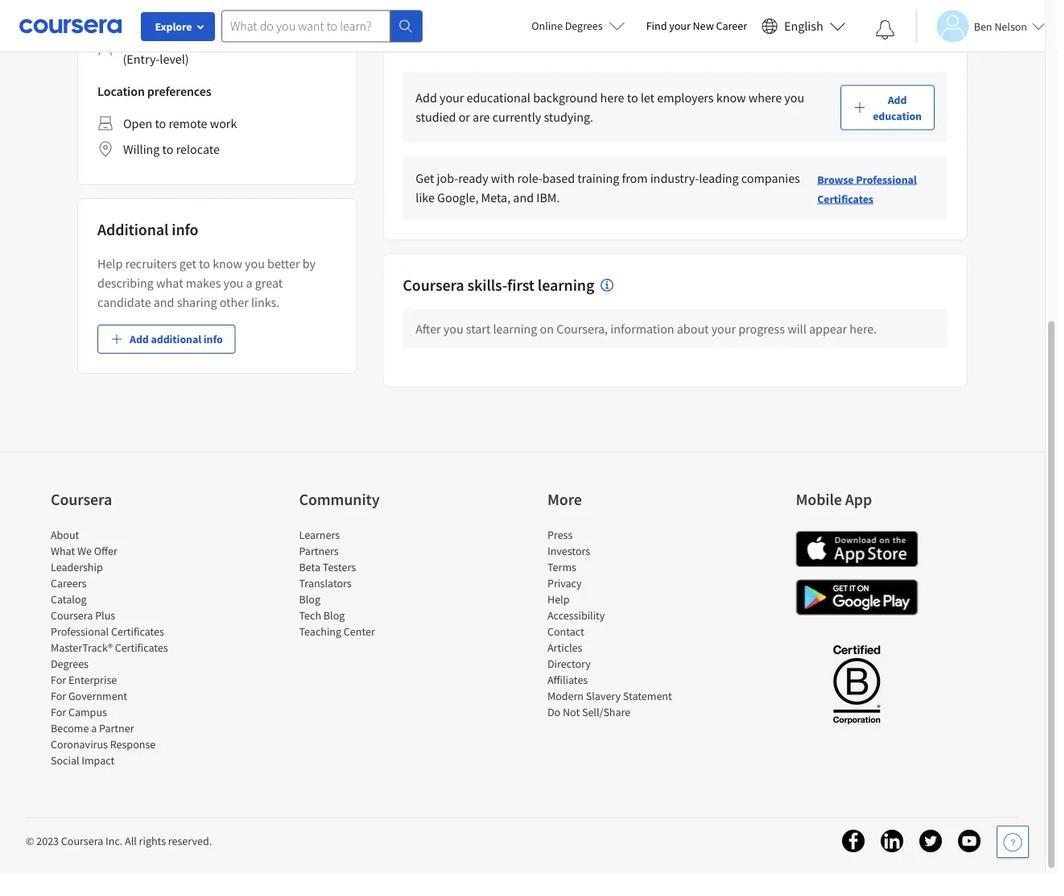 Task type: locate. For each thing, give the bounding box(es) containing it.
0 horizontal spatial blog
[[299, 592, 321, 607]]

developer
[[187, 31, 242, 48]]

1 vertical spatial degrees
[[51, 657, 89, 671]]

list containing learners
[[299, 527, 436, 640]]

add left additional
[[130, 332, 149, 346]]

0 horizontal spatial degrees
[[51, 657, 89, 671]]

terms link
[[548, 560, 577, 575]]

1 vertical spatial learning
[[493, 321, 538, 337]]

show notifications image
[[876, 20, 896, 39]]

about link
[[51, 528, 79, 542]]

0 vertical spatial degrees
[[565, 19, 603, 33]]

1 list from the left
[[51, 527, 188, 769]]

know left where
[[717, 90, 746, 106]]

1 horizontal spatial your
[[670, 19, 691, 33]]

0 vertical spatial professional
[[856, 172, 917, 186]]

here
[[601, 90, 625, 106]]

learning
[[538, 275, 595, 295], [493, 321, 538, 337]]

0 horizontal spatial list
[[51, 527, 188, 769]]

know inside add your educational background here to let employers know where you studied or are currently studying.
[[717, 90, 746, 106]]

2 list from the left
[[299, 527, 436, 640]]

coursera up about
[[51, 490, 112, 510]]

0 horizontal spatial a
[[91, 721, 97, 736]]

info right additional
[[204, 332, 223, 346]]

1 horizontal spatial list
[[299, 527, 436, 640]]

for down "degrees" link
[[51, 673, 66, 687]]

english
[[785, 18, 824, 34]]

articles link
[[548, 641, 583, 655]]

0 vertical spatial your
[[670, 19, 691, 33]]

online
[[532, 19, 563, 33]]

beta
[[299, 560, 321, 575]]

links.
[[251, 294, 280, 310]]

for enterprise link
[[51, 673, 117, 687]]

list containing about
[[51, 527, 188, 769]]

add
[[416, 90, 437, 106], [888, 92, 907, 107], [130, 332, 149, 346]]

0 vertical spatial and
[[513, 190, 534, 206]]

explore button
[[141, 12, 215, 41]]

0 vertical spatial learning
[[538, 275, 595, 295]]

0 horizontal spatial add
[[130, 332, 149, 346]]

0 vertical spatial for
[[51, 673, 66, 687]]

degrees inside the about what we offer leadership careers catalog coursera plus professional certificates mastertrack® certificates degrees for enterprise for government for campus become a partner coronavirus response social impact
[[51, 657, 89, 671]]

tech
[[299, 608, 321, 623]]

1 vertical spatial for
[[51, 689, 66, 703]]

employers
[[658, 90, 714, 106]]

career
[[717, 19, 748, 33]]

your for add
[[440, 90, 464, 106]]

get job-ready with role-based training from industry-leading companies like google, meta, and ibm.
[[416, 170, 801, 206]]

3 list from the left
[[548, 527, 685, 720]]

0 horizontal spatial professional
[[51, 624, 109, 639]]

and inside help recruiters get to know you better by describing what makes you a great candidate and sharing other links.
[[154, 294, 174, 310]]

leadership link
[[51, 560, 103, 575]]

1 horizontal spatial and
[[513, 190, 534, 206]]

to
[[627, 90, 638, 106], [155, 115, 166, 131], [162, 141, 174, 157], [199, 255, 210, 271]]

1 vertical spatial blog
[[324, 608, 345, 623]]

2 horizontal spatial add
[[888, 92, 907, 107]]

learning left information about skills development section "image"
[[538, 275, 595, 295]]

a inside the about what we offer leadership careers catalog coursera plus professional certificates mastertrack® certificates degrees for enterprise for government for campus become a partner coronavirus response social impact
[[91, 721, 97, 736]]

impact
[[82, 753, 115, 768]]

coursera inside the about what we offer leadership careers catalog coursera plus professional certificates mastertrack® certificates degrees for enterprise for government for campus become a partner coronavirus response social impact
[[51, 608, 93, 623]]

info up get
[[172, 220, 199, 240]]

add inside add your educational background here to let employers know where you studied or are currently studying.
[[416, 90, 437, 106]]

coursera,
[[557, 321, 608, 337]]

add for add education
[[888, 92, 907, 107]]

2 vertical spatial your
[[712, 321, 736, 337]]

to right open on the left of the page
[[155, 115, 166, 131]]

degrees right online
[[565, 19, 603, 33]]

1 vertical spatial help
[[548, 592, 570, 607]]

1 horizontal spatial degrees
[[565, 19, 603, 33]]

0 vertical spatial info
[[172, 220, 199, 240]]

slavery
[[586, 689, 621, 703]]

1 horizontal spatial add
[[416, 90, 437, 106]]

add inside 'add education'
[[888, 92, 907, 107]]

certificates up mastertrack® certificates link
[[111, 624, 164, 639]]

nelson
[[995, 19, 1028, 33]]

you
[[785, 90, 805, 106], [245, 255, 265, 271], [224, 275, 244, 291], [444, 321, 464, 337]]

coursera facebook image
[[843, 830, 865, 852]]

become a partner link
[[51, 721, 134, 736]]

1 horizontal spatial blog
[[324, 608, 345, 623]]

0 vertical spatial help
[[97, 255, 123, 271]]

0 horizontal spatial help
[[97, 255, 123, 271]]

2 vertical spatial for
[[51, 705, 66, 720]]

with
[[491, 170, 515, 186]]

2 horizontal spatial list
[[548, 527, 685, 720]]

1 horizontal spatial help
[[548, 592, 570, 607]]

add for add additional info
[[130, 332, 149, 346]]

about
[[51, 528, 79, 542]]

and down role-
[[513, 190, 534, 206]]

2 for from the top
[[51, 689, 66, 703]]

1 horizontal spatial know
[[717, 90, 746, 106]]

list containing press
[[548, 527, 685, 720]]

None search field
[[222, 10, 423, 42]]

0 vertical spatial a
[[246, 275, 253, 291]]

1 vertical spatial a
[[91, 721, 97, 736]]

articles
[[548, 641, 583, 655]]

you right where
[[785, 90, 805, 106]]

your right 'find'
[[670, 19, 691, 33]]

add up studied
[[416, 90, 437, 106]]

rights
[[139, 834, 166, 848]]

0 vertical spatial certificates
[[818, 191, 874, 206]]

degrees
[[565, 19, 603, 33], [51, 657, 89, 671]]

add up education
[[888, 92, 907, 107]]

coursera up the after at the top
[[403, 275, 464, 295]]

social
[[51, 753, 79, 768]]

1 vertical spatial info
[[204, 332, 223, 346]]

list
[[51, 527, 188, 769], [299, 527, 436, 640], [548, 527, 685, 720]]

privacy link
[[548, 576, 582, 591]]

become
[[51, 721, 89, 736]]

for up for campus 'link'
[[51, 689, 66, 703]]

and down "what"
[[154, 294, 174, 310]]

mastertrack® certificates link
[[51, 641, 168, 655]]

your inside add your educational background here to let employers know where you studied or are currently studying.
[[440, 90, 464, 106]]

blog up 'tech'
[[299, 592, 321, 607]]

coronavirus response link
[[51, 737, 156, 752]]

1 vertical spatial your
[[440, 90, 464, 106]]

what
[[51, 544, 75, 558]]

you up 'great'
[[245, 255, 265, 271]]

press link
[[548, 528, 573, 542]]

degrees inside dropdown button
[[565, 19, 603, 33]]

your inside find your new career link
[[670, 19, 691, 33]]

let
[[641, 90, 655, 106]]

/
[[244, 31, 249, 48]]

google,
[[438, 190, 479, 206]]

1 horizontal spatial professional
[[856, 172, 917, 186]]

to right get
[[199, 255, 210, 271]]

add education
[[873, 92, 922, 123]]

to left the let
[[627, 90, 638, 106]]

community
[[299, 490, 380, 510]]

1 horizontal spatial a
[[246, 275, 253, 291]]

help up describing
[[97, 255, 123, 271]]

affiliates
[[548, 673, 588, 687]]

0 horizontal spatial your
[[440, 90, 464, 106]]

certificates inside browse professional certificates
[[818, 191, 874, 206]]

response
[[110, 737, 156, 752]]

partners
[[299, 544, 339, 558]]

learning for start
[[493, 321, 538, 337]]

a down campus
[[91, 721, 97, 736]]

help link
[[548, 592, 570, 607]]

skills-
[[468, 275, 508, 295]]

get
[[416, 170, 435, 186]]

your up or
[[440, 90, 464, 106]]

blog up teaching center link
[[324, 608, 345, 623]]

first
[[508, 275, 535, 295]]

credentials
[[403, 31, 481, 51]]

information about skills development section image
[[601, 279, 614, 292]]

learning left on
[[493, 321, 538, 337]]

0 vertical spatial know
[[717, 90, 746, 106]]

2 vertical spatial certificates
[[115, 641, 168, 655]]

affiliates link
[[548, 673, 588, 687]]

0 horizontal spatial and
[[154, 294, 174, 310]]

learners partners beta testers translators blog tech blog teaching center
[[299, 528, 375, 639]]

professional
[[856, 172, 917, 186], [51, 624, 109, 639]]

certificates down the browse
[[818, 191, 874, 206]]

modern slavery statement link
[[548, 689, 672, 703]]

1 vertical spatial professional
[[51, 624, 109, 639]]

information
[[611, 321, 675, 337]]

professional right the browse
[[856, 172, 917, 186]]

1 vertical spatial know
[[213, 255, 242, 271]]

catalog
[[51, 592, 87, 607]]

your right about
[[712, 321, 736, 337]]

add your educational background here to let employers know where you studied or are currently studying.
[[416, 90, 805, 125]]

ready
[[458, 170, 489, 186]]

degrees down 'mastertrack®'
[[51, 657, 89, 671]]

do
[[548, 705, 561, 720]]

help down privacy link
[[548, 592, 570, 607]]

help inside press investors terms privacy help accessibility contact articles directory affiliates modern slavery statement do not sell/share
[[548, 592, 570, 607]]

leading
[[699, 170, 739, 186]]

coursera down catalog
[[51, 608, 93, 623]]

a left 'great'
[[246, 275, 253, 291]]

professional up 'mastertrack®'
[[51, 624, 109, 639]]

coursera linkedin image
[[881, 830, 904, 852]]

0 horizontal spatial know
[[213, 255, 242, 271]]

logo of certified b corporation image
[[824, 636, 890, 732]]

add additional info
[[130, 332, 223, 346]]

1 horizontal spatial info
[[204, 332, 223, 346]]

add for add your educational background here to let employers know where you studied or are currently studying.
[[416, 90, 437, 106]]

for up "become"
[[51, 705, 66, 720]]

candidate
[[97, 294, 151, 310]]

application
[[123, 31, 184, 48]]

1 vertical spatial and
[[154, 294, 174, 310]]

contact link
[[548, 624, 585, 639]]

to inside help recruiters get to know you better by describing what makes you a great candidate and sharing other links.
[[199, 255, 210, 271]]

engineer
[[252, 31, 299, 48]]

3 for from the top
[[51, 705, 66, 720]]

remote
[[169, 115, 207, 131]]

know up the makes
[[213, 255, 242, 271]]

leadership
[[51, 560, 103, 575]]

certificates down professional certificates link
[[115, 641, 168, 655]]

learners
[[299, 528, 340, 542]]

appear
[[810, 321, 848, 337]]

by
[[303, 255, 316, 271]]

2 horizontal spatial your
[[712, 321, 736, 337]]

willing
[[123, 141, 160, 157]]

info
[[172, 220, 199, 240], [204, 332, 223, 346]]

explore
[[155, 19, 192, 34]]



Task type: vqa. For each thing, say whether or not it's contained in the screenshot.
IBM
no



Task type: describe. For each thing, give the bounding box(es) containing it.
education
[[873, 108, 922, 123]]

teaching center link
[[299, 624, 375, 639]]

know inside help recruiters get to know you better by describing what makes you a great candidate and sharing other links.
[[213, 255, 242, 271]]

browse
[[818, 172, 854, 186]]

coursera image
[[19, 13, 122, 39]]

open
[[123, 115, 152, 131]]

educational
[[467, 90, 531, 106]]

not
[[563, 705, 580, 720]]

job-
[[437, 170, 458, 186]]

you inside add your educational background here to let employers know where you studied or are currently studying.
[[785, 90, 805, 106]]

to right willing
[[162, 141, 174, 157]]

professional inside browse professional certificates
[[856, 172, 917, 186]]

coursera youtube image
[[959, 830, 981, 852]]

studied
[[416, 109, 456, 125]]

coursera skills-first learning
[[403, 275, 595, 295]]

privacy
[[548, 576, 582, 591]]

additional info
[[97, 220, 199, 240]]

1 for from the top
[[51, 673, 66, 687]]

partners link
[[299, 544, 339, 558]]

app
[[846, 490, 873, 510]]

social impact link
[[51, 753, 115, 768]]

work
[[210, 115, 237, 131]]

© 2023 coursera inc. all rights reserved.
[[26, 834, 212, 848]]

coursera left inc. at the left
[[61, 834, 103, 848]]

are
[[473, 109, 490, 125]]

additional
[[97, 220, 169, 240]]

to inside add your educational background here to let employers know where you studied or are currently studying.
[[627, 90, 638, 106]]

find
[[647, 19, 667, 33]]

do not sell/share link
[[548, 705, 631, 720]]

government
[[68, 689, 127, 703]]

careers
[[51, 576, 86, 591]]

careers link
[[51, 576, 86, 591]]

enterprise
[[68, 673, 117, 687]]

will
[[788, 321, 807, 337]]

terms
[[548, 560, 577, 575]]

directory
[[548, 657, 591, 671]]

sell/share
[[582, 705, 631, 720]]

translators link
[[299, 576, 352, 591]]

online degrees button
[[519, 8, 639, 44]]

for government link
[[51, 689, 127, 703]]

find your new career
[[647, 19, 748, 33]]

plus
[[95, 608, 115, 623]]

help recruiters get to know you better by describing what makes you a great candidate and sharing other links.
[[97, 255, 316, 310]]

beta testers link
[[299, 560, 356, 575]]

studying.
[[544, 109, 594, 125]]

mobile app
[[796, 490, 873, 510]]

list for community
[[299, 527, 436, 640]]

1 vertical spatial certificates
[[111, 624, 164, 639]]

a inside help recruiters get to know you better by describing what makes you a great candidate and sharing other links.
[[246, 275, 253, 291]]

inc.
[[106, 834, 123, 848]]

application developer / engineer (entry-level)
[[123, 31, 299, 67]]

role-
[[518, 170, 543, 186]]

after
[[416, 321, 441, 337]]

preferences
[[147, 83, 212, 99]]

we
[[77, 544, 92, 558]]

your for find
[[670, 19, 691, 33]]

learning for first
[[538, 275, 595, 295]]

get it on google play image
[[796, 579, 919, 616]]

professional certificates link
[[51, 624, 164, 639]]

about
[[677, 321, 709, 337]]

list for more
[[548, 527, 685, 720]]

willing to relocate
[[123, 141, 220, 157]]

help center image
[[1004, 832, 1023, 852]]

better
[[268, 255, 300, 271]]

(entry-
[[123, 51, 160, 67]]

progress
[[739, 321, 785, 337]]

translators
[[299, 576, 352, 591]]

location preferences
[[97, 83, 212, 99]]

on
[[540, 321, 554, 337]]

coursera twitter image
[[920, 830, 943, 852]]

sharing
[[177, 294, 217, 310]]

ben
[[975, 19, 993, 33]]

about what we offer leadership careers catalog coursera plus professional certificates mastertrack® certificates degrees for enterprise for government for campus become a partner coronavirus response social impact
[[51, 528, 168, 768]]

modern
[[548, 689, 584, 703]]

download on the app store image
[[796, 531, 919, 567]]

statement
[[623, 689, 672, 703]]

info inside button
[[204, 332, 223, 346]]

investors
[[548, 544, 591, 558]]

partner
[[99, 721, 134, 736]]

recruiters
[[125, 255, 177, 271]]

professional inside the about what we offer leadership careers catalog coursera plus professional certificates mastertrack® certificates degrees for enterprise for government for campus become a partner coronavirus response social impact
[[51, 624, 109, 639]]

catalog link
[[51, 592, 87, 607]]

and inside get job-ready with role-based training from industry-leading companies like google, meta, and ibm.
[[513, 190, 534, 206]]

get
[[180, 255, 196, 271]]

What do you want to learn? text field
[[222, 10, 391, 42]]

additional
[[151, 332, 202, 346]]

location
[[97, 83, 145, 99]]

open to remote work
[[123, 115, 237, 131]]

you left start
[[444, 321, 464, 337]]

coursera instagram image
[[997, 830, 1020, 852]]

currently
[[493, 109, 542, 125]]

great
[[255, 275, 283, 291]]

you up other
[[224, 275, 244, 291]]

from
[[622, 170, 648, 186]]

0 vertical spatial blog
[[299, 592, 321, 607]]

list for coursera
[[51, 527, 188, 769]]

0 horizontal spatial info
[[172, 220, 199, 240]]

contact
[[548, 624, 585, 639]]

help inside help recruiters get to know you better by describing what makes you a great candidate and sharing other links.
[[97, 255, 123, 271]]

add additional info button
[[97, 325, 236, 354]]

coronavirus
[[51, 737, 108, 752]]

start
[[466, 321, 491, 337]]



